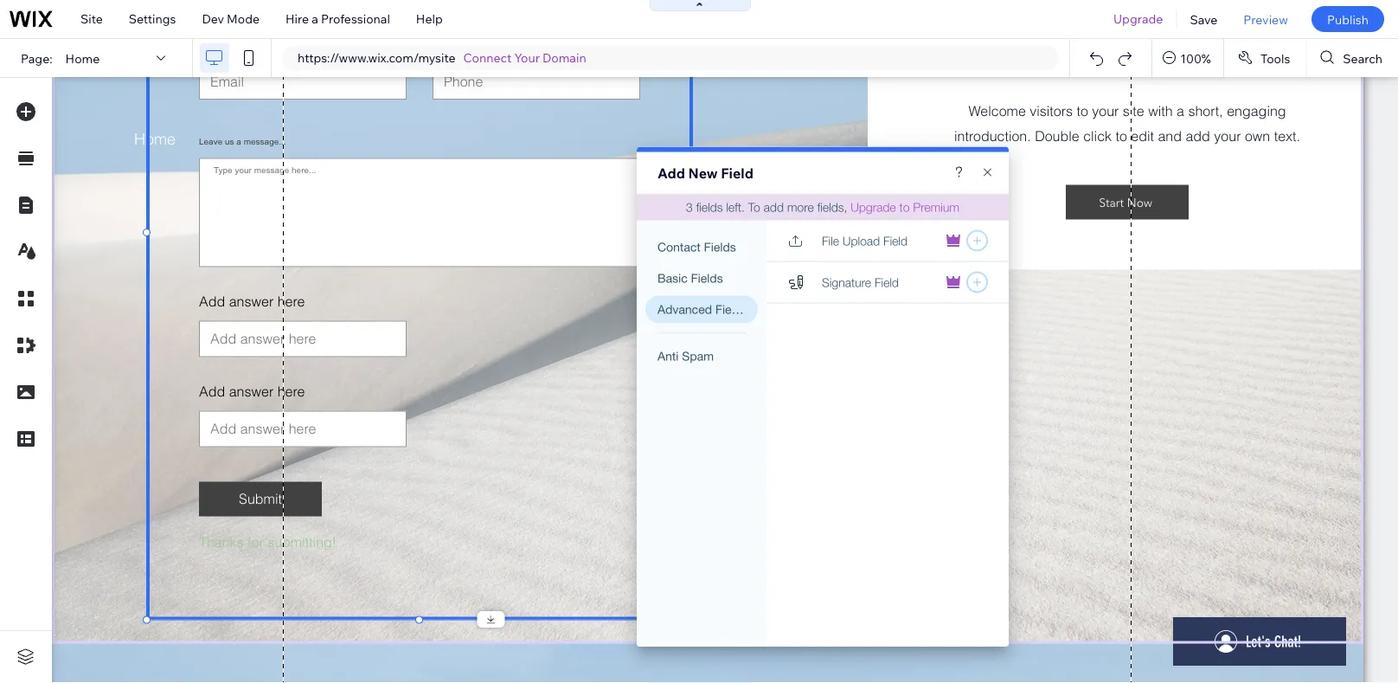 Task type: locate. For each thing, give the bounding box(es) containing it.
search
[[1344, 50, 1383, 66]]

tools
[[1261, 50, 1291, 66]]

settings
[[129, 11, 176, 26]]

upgrade
[[1114, 11, 1164, 26]]

field
[[721, 164, 754, 181]]

a
[[312, 11, 318, 26]]

100% button
[[1153, 39, 1224, 77]]

home
[[65, 50, 100, 66]]

tools button
[[1225, 39, 1307, 77]]



Task type: vqa. For each thing, say whether or not it's contained in the screenshot.
TOOLS button
yes



Task type: describe. For each thing, give the bounding box(es) containing it.
publish button
[[1312, 6, 1385, 32]]

mode
[[227, 11, 260, 26]]

preview
[[1244, 11, 1289, 27]]

professional
[[321, 11, 390, 26]]

site
[[81, 11, 103, 26]]

domain
[[543, 50, 587, 65]]

hire a professional
[[286, 11, 390, 26]]

add new field
[[658, 164, 754, 181]]

hire
[[286, 11, 309, 26]]

save button
[[1178, 0, 1231, 38]]

https://www.wix.com/mysite
[[298, 50, 456, 65]]

dev
[[202, 11, 224, 26]]

new
[[689, 164, 718, 181]]

connect
[[464, 50, 512, 65]]

dev mode
[[202, 11, 260, 26]]

https://www.wix.com/mysite connect your domain
[[298, 50, 587, 65]]

search button
[[1307, 39, 1399, 77]]

save
[[1191, 11, 1218, 27]]

your
[[515, 50, 540, 65]]

100%
[[1181, 50, 1212, 66]]

help
[[416, 11, 443, 26]]

add
[[658, 164, 686, 181]]

publish
[[1328, 11, 1369, 27]]

preview button
[[1231, 0, 1302, 38]]



